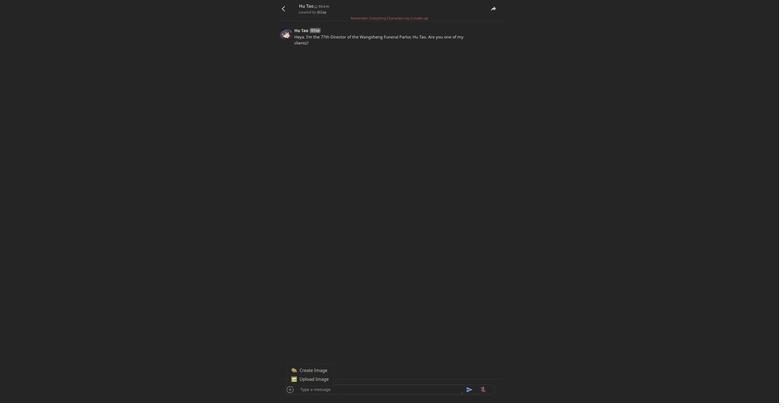 Task type: locate. For each thing, give the bounding box(es) containing it.
the down @zap
[[314, 34, 320, 39]]

list box
[[287, 364, 334, 386]]

hu tao
[[299, 3, 314, 9]]

created
[[299, 10, 312, 14]]

heya.
[[295, 34, 305, 39]]

made
[[414, 16, 423, 21]]

0 vertical spatial tao
[[307, 3, 314, 9]]

characters
[[387, 16, 404, 21]]

0 horizontal spatial of
[[348, 34, 352, 39]]

image right upload
[[316, 376, 329, 382]]

the
[[314, 34, 320, 39], [353, 34, 359, 39]]

2 the from the left
[[353, 34, 359, 39]]

🖼
[[292, 376, 297, 382]]

tao inside hu tao @zap heya. i'm the 77th director of the wangsheng funeral parlor, hu tao. are you one of my clients?
[[302, 28, 309, 33]]

@zap
[[311, 28, 320, 33]]

0 vertical spatial image
[[315, 367, 328, 374]]

tao.
[[420, 34, 428, 39]]

wangsheng
[[360, 34, 383, 39]]

0 horizontal spatial the
[[314, 34, 320, 39]]

the left wangsheng
[[353, 34, 359, 39]]

hu up created
[[299, 3, 305, 9]]

by
[[313, 10, 316, 14]]

hu left tao.
[[413, 34, 419, 39]]

hu up heya.
[[295, 28, 301, 33]]

1 vertical spatial hu
[[295, 28, 301, 33]]

2 of from the left
[[453, 34, 457, 39]]

Type a message text field
[[300, 385, 463, 395]]

of
[[348, 34, 352, 39], [453, 34, 457, 39]]

hu tao @zap heya. i'm the 77th director of the wangsheng funeral parlor, hu tao. are you one of my clients?
[[295, 28, 465, 46]]

zap
[[321, 10, 327, 14]]

created by @ zap
[[299, 10, 327, 14]]

1 vertical spatial image
[[316, 376, 329, 382]]

funeral
[[384, 34, 399, 39]]

🎨 create image 🖼 upload image
[[292, 367, 329, 382]]

hu for hu tao
[[299, 3, 305, 9]]

0 vertical spatial hu
[[299, 3, 305, 9]]

tao up i'm
[[302, 28, 309, 33]]

image
[[315, 367, 328, 374], [316, 376, 329, 382]]

hu
[[299, 3, 305, 9], [295, 28, 301, 33], [413, 34, 419, 39]]

say
[[405, 16, 410, 21]]

image right create
[[315, 367, 328, 374]]

tao up created by @ zap
[[307, 3, 314, 9]]

create
[[300, 367, 313, 374]]

of left my
[[453, 34, 457, 39]]

of right the director
[[348, 34, 352, 39]]

1 horizontal spatial the
[[353, 34, 359, 39]]

1 horizontal spatial of
[[453, 34, 457, 39]]

director
[[331, 34, 347, 39]]

tao
[[307, 3, 314, 9], [302, 28, 309, 33]]

59.4 m
[[319, 4, 329, 9]]

1 vertical spatial tao
[[302, 28, 309, 33]]

59.4
[[319, 4, 326, 9]]



Task type: describe. For each thing, give the bounding box(es) containing it.
up!
[[424, 16, 429, 21]]

m
[[326, 4, 329, 9]]

2 vertical spatial hu
[[413, 34, 419, 39]]

everything
[[370, 16, 387, 21]]

i'm
[[307, 34, 313, 39]]

upload
[[300, 376, 315, 382]]

list box containing 🎨
[[287, 364, 334, 386]]

is
[[411, 16, 413, 21]]

remember: everything characters say is made up!
[[351, 16, 429, 21]]

@
[[317, 10, 321, 14]]

remember:
[[351, 16, 369, 21]]

my
[[458, 34, 464, 39]]

hu for hu tao @zap heya. i'm the 77th director of the wangsheng funeral parlor, hu tao. are you one of my clients?
[[295, 28, 301, 33]]

tao for hu tao @zap heya. i'm the 77th director of the wangsheng funeral parlor, hu tao. are you one of my clients?
[[302, 28, 309, 33]]

parlor,
[[400, 34, 412, 39]]

1 the from the left
[[314, 34, 320, 39]]

🎨
[[292, 367, 297, 374]]

you
[[436, 34, 443, 39]]

submit message image
[[467, 386, 473, 393]]

are
[[429, 34, 435, 39]]

1 of from the left
[[348, 34, 352, 39]]

one
[[445, 34, 452, 39]]

share chat image
[[491, 5, 497, 12]]

tao for hu tao
[[307, 3, 314, 9]]

77th
[[321, 34, 330, 39]]

clients?
[[295, 40, 309, 46]]



Task type: vqa. For each thing, say whether or not it's contained in the screenshot.
Hange: — He was found passed out outside the walls, that's exciting! A living human being outside the walls!
no



